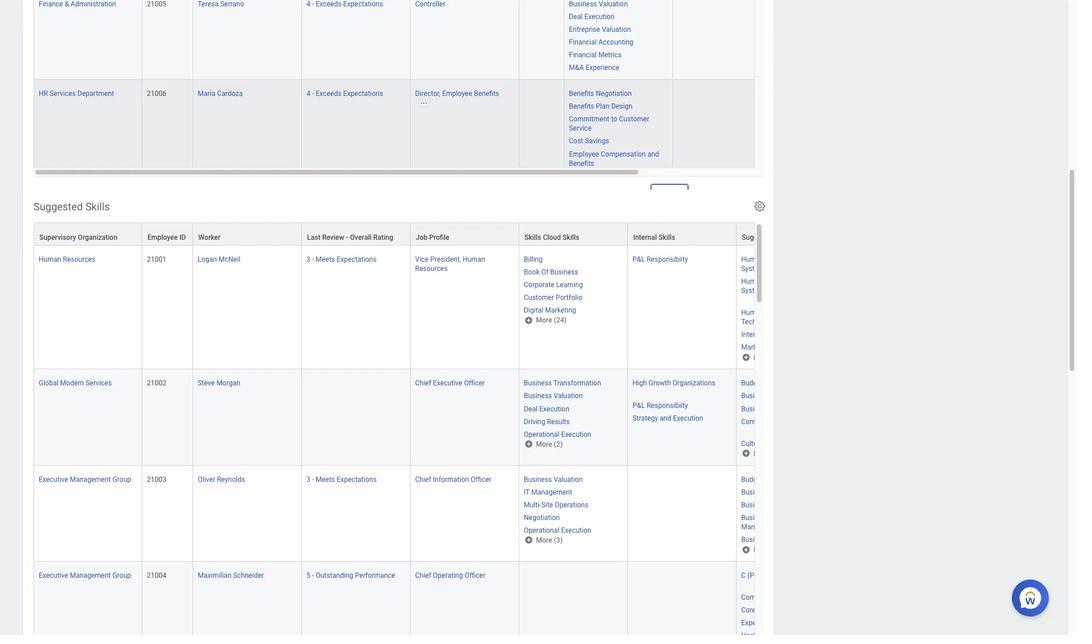 Task type: locate. For each thing, give the bounding box(es) containing it.
1 budgeting from the top
[[741, 380, 773, 388]]

0 vertical spatial deal
[[569, 13, 583, 21]]

0 vertical spatial chief
[[415, 380, 431, 388]]

1 vertical spatial services
[[86, 380, 112, 388]]

0 horizontal spatial customer
[[524, 294, 554, 302]]

0 vertical spatial budgeting link
[[741, 377, 773, 388]]

1 vertical spatial chief
[[415, 476, 431, 484]]

human inside human resource information systems (hris)
[[741, 255, 764, 264]]

1 vertical spatial and
[[660, 414, 671, 422]]

continuous improvement (ci)
[[741, 418, 832, 426]]

expenses
[[741, 619, 771, 628]]

0 vertical spatial budgeting
[[741, 380, 773, 388]]

more (3) button down market trends link
[[741, 352, 781, 362]]

execution up results
[[539, 405, 569, 413]]

business valuation link up "it management" link
[[524, 473, 583, 484]]

deal execution up entreprise valuation link
[[569, 13, 615, 21]]

p&l responsibiity inside "items selected" list
[[633, 402, 688, 410]]

items selected list containing high growth organizations
[[633, 377, 731, 423]]

(hris) up "human resources information technology (hrit)" link
[[770, 287, 790, 295]]

financial for financial metrics
[[569, 51, 597, 59]]

executive management group link for 21003
[[39, 473, 131, 484]]

human for human resource information systems (hris)
[[741, 255, 764, 264]]

1 vertical spatial valuation
[[554, 392, 583, 400]]

systems up technology
[[741, 287, 768, 295]]

2 vertical spatial executive
[[39, 572, 68, 580]]

negotiation inside benefits negotiation link
[[596, 90, 632, 98]]

more (3)
[[753, 353, 780, 362], [536, 537, 563, 545]]

chief for chief information officer
[[415, 476, 431, 484]]

deal execution link up entreprise valuation link
[[569, 10, 615, 21]]

1 vertical spatial financial
[[569, 51, 597, 59]]

1 vertical spatial expectations
[[337, 255, 377, 264]]

business up business development link
[[741, 488, 769, 497]]

budgeting up business "link"
[[741, 476, 773, 484]]

1 vertical spatial (hris)
[[770, 287, 790, 295]]

budgeting link up business execution link
[[741, 377, 773, 388]]

financial up "m&a"
[[569, 51, 597, 59]]

human inside vice president, human resources
[[463, 255, 485, 264]]

p&l responsibiity link
[[633, 253, 688, 264], [633, 399, 688, 410]]

operational execution link up '(2)'
[[524, 428, 591, 439]]

0 vertical spatial p&l
[[633, 255, 645, 264]]

100 left of
[[702, 194, 716, 203]]

customer down the design
[[619, 115, 649, 123]]

operational for more (3)
[[524, 527, 559, 535]]

1 vertical spatial p&l responsibiity
[[633, 402, 688, 410]]

business valuations link
[[741, 403, 804, 413]]

2 meets from the top
[[316, 476, 335, 484]]

0 vertical spatial more (3)
[[753, 353, 780, 362]]

group for 21004
[[112, 572, 131, 580]]

1 horizontal spatial customer
[[619, 115, 649, 123]]

resources up (hrit)
[[765, 309, 798, 317]]

results
[[547, 418, 570, 426]]

organizations
[[673, 380, 715, 388]]

responsibiity for 2nd p&l responsibiity link from the bottom of the suggested skills element
[[647, 255, 688, 264]]

more (3) down market trends link
[[753, 353, 780, 362]]

0 horizontal spatial 100
[[702, 194, 716, 203]]

-
[[312, 90, 314, 98], [346, 233, 348, 242], [312, 255, 314, 264], [312, 476, 314, 484], [312, 572, 314, 580]]

budgeting up business execution link
[[741, 380, 773, 388]]

negotiation up the design
[[596, 90, 632, 98]]

deal up entreprise
[[569, 13, 583, 21]]

planning
[[771, 536, 798, 544]]

information inside human resources information technology (hrit) internet knowledge market trends
[[800, 309, 836, 317]]

valuation up accounting
[[602, 25, 631, 33]]

1 vertical spatial (3)
[[554, 537, 563, 545]]

1 business valuation from the top
[[524, 392, 583, 400]]

deal execution link up driving results link
[[524, 403, 569, 413]]

suggested up the resource
[[742, 233, 775, 242]]

- inside 5 - outstanding performance link
[[312, 572, 314, 580]]

financial accounting
[[569, 38, 634, 46]]

customer
[[619, 115, 649, 123], [524, 294, 554, 302]]

employee left id
[[147, 233, 178, 242]]

experience
[[586, 64, 619, 72]]

operational execution up '(2)'
[[524, 431, 591, 439]]

(18)
[[771, 450, 784, 458]]

budgeting inside the budgeting business execution business valuations
[[741, 380, 773, 388]]

deal execution
[[569, 13, 615, 21], [524, 405, 569, 413]]

1 vertical spatial development
[[771, 514, 812, 522]]

- for logan mcneil
[[312, 255, 314, 264]]

1 vertical spatial systems
[[741, 287, 768, 295]]

cultural
[[741, 440, 765, 448]]

services inside suggested skills element
[[86, 380, 112, 388]]

1 vertical spatial group
[[112, 572, 131, 580]]

benefits plan design
[[569, 102, 632, 111]]

- inside 4 - exceeds expectations link
[[312, 90, 314, 98]]

internal skills button
[[628, 223, 736, 245]]

1 horizontal spatial suggested skills
[[742, 233, 793, 242]]

21001
[[147, 255, 166, 264]]

2 vertical spatial officer
[[465, 572, 485, 580]]

valuation down business transformation
[[554, 392, 583, 400]]

2 financial from the top
[[569, 51, 597, 59]]

2 (hris) from the top
[[770, 287, 790, 295]]

1 development from the top
[[771, 501, 812, 509]]

resources down vice on the top
[[415, 265, 448, 273]]

business up learning
[[550, 268, 578, 276]]

1 vertical spatial responsibiity
[[647, 402, 688, 410]]

1 vertical spatial p&l
[[633, 402, 645, 410]]

2 vertical spatial expectations
[[337, 476, 377, 484]]

job profile skill comparison element
[[23, 0, 890, 253]]

1 executive management group from the top
[[39, 476, 131, 484]]

outstanding
[[316, 572, 353, 580]]

- inside last review - overall rating popup button
[[346, 233, 348, 242]]

commitment to customer service
[[569, 115, 649, 133]]

logan mcneil
[[198, 255, 240, 264]]

chief for chief operating officer
[[415, 572, 431, 580]]

more down market trends link
[[753, 353, 770, 362]]

view
[[378, 239, 393, 247]]

customer down corporate
[[524, 294, 554, 302]]

information
[[796, 255, 832, 264], [800, 278, 836, 286], [800, 309, 836, 317], [433, 476, 469, 484]]

business up more (23) dropdown button
[[741, 536, 769, 544]]

items selected list
[[569, 0, 652, 72], [569, 87, 668, 181], [524, 253, 601, 315], [741, 253, 840, 352], [524, 377, 620, 439], [633, 377, 731, 423], [741, 377, 840, 449], [524, 473, 610, 535], [741, 473, 840, 545], [741, 570, 840, 635]]

0 vertical spatial operational execution
[[524, 431, 591, 439]]

1 vertical spatial more (3) button
[[524, 535, 564, 545]]

execution
[[584, 13, 615, 21], [771, 392, 801, 400], [539, 405, 569, 413], [673, 414, 703, 422], [561, 431, 591, 439], [561, 527, 591, 535]]

responsibiity inside "items selected" list
[[647, 402, 688, 410]]

resources down human resource information systems (hris)
[[765, 278, 798, 286]]

suggested skills element
[[23, 189, 845, 635]]

1 vertical spatial budgeting link
[[741, 473, 773, 484]]

human left the resource
[[741, 255, 764, 264]]

1 budgeting link from the top
[[741, 377, 773, 388]]

reynolds
[[217, 476, 245, 484]]

suggested skills up the resource
[[742, 233, 793, 242]]

more (3) button for human resources information systems (hris) administration
[[741, 352, 781, 362]]

budgeting link up business "link"
[[741, 473, 773, 484]]

business up continuous
[[741, 405, 769, 413]]

- for maria cardoza
[[312, 90, 314, 98]]

1 systems from the top
[[741, 265, 768, 273]]

officer
[[464, 380, 485, 388], [471, 476, 491, 484], [465, 572, 485, 580]]

worker button
[[193, 223, 301, 245]]

human down the job profile 'column header'
[[463, 255, 485, 264]]

0 vertical spatial financial
[[569, 38, 597, 46]]

hr services department link
[[39, 87, 114, 98]]

worker column header
[[193, 223, 302, 246]]

resources down supervisory organization
[[63, 255, 95, 264]]

1 horizontal spatial more (3) button
[[741, 352, 781, 362]]

1 vertical spatial suggested
[[742, 233, 775, 242]]

operating
[[433, 572, 463, 580]]

1 vertical spatial deal execution link
[[524, 403, 569, 413]]

executive for maximilian schneider
[[39, 572, 68, 580]]

0 horizontal spatial suggested
[[34, 200, 83, 213]]

1 vertical spatial business valuation
[[524, 476, 583, 484]]

0 vertical spatial negotiation
[[596, 90, 632, 98]]

0 vertical spatial p&l responsibiity
[[633, 255, 688, 264]]

information for human resources information technology (hrit) internet knowledge market trends
[[800, 309, 836, 317]]

customer inside suggested skills element
[[524, 294, 554, 302]]

0 vertical spatial and
[[648, 150, 659, 158]]

1 group from the top
[[112, 476, 131, 484]]

and right strategy
[[660, 414, 671, 422]]

0 horizontal spatial (3)
[[554, 537, 563, 545]]

p&l responsibiity down internal skills
[[633, 255, 688, 264]]

0 vertical spatial development
[[771, 501, 812, 509]]

resources inside human resources information systems (hris) administration
[[765, 278, 798, 286]]

1 responsibiity from the top
[[647, 255, 688, 264]]

1 horizontal spatial more (3)
[[753, 353, 780, 362]]

chief operating officer link
[[415, 570, 485, 580]]

0 vertical spatial suggested skills
[[34, 200, 110, 213]]

valuation inside entreprise valuation link
[[602, 25, 631, 33]]

development up business development management link
[[771, 501, 812, 509]]

2 operational execution from the top
[[524, 527, 591, 535]]

2 systems from the top
[[741, 287, 768, 295]]

2 3 - meets expectations link from the top
[[306, 473, 377, 484]]

deal inside suggested skills element
[[524, 405, 538, 413]]

systems for resource
[[741, 265, 768, 273]]

5 - outstanding performance
[[306, 572, 395, 580]]

business valuation up "it management" link
[[524, 476, 583, 484]]

more (3) button down negotiation link
[[524, 535, 564, 545]]

0 horizontal spatial more (3) button
[[524, 535, 564, 545]]

4 row from the top
[[34, 246, 845, 370]]

2 budgeting from the top
[[741, 476, 773, 484]]

maximilian
[[198, 572, 231, 580]]

0 horizontal spatial more (3)
[[536, 537, 563, 545]]

1 vertical spatial negotiation
[[524, 514, 560, 522]]

expectations for chief
[[337, 476, 377, 484]]

resources inside human resources link
[[63, 255, 95, 264]]

valuation up "it management" link
[[554, 476, 583, 484]]

m&a
[[569, 64, 584, 72]]

1 horizontal spatial suggested
[[742, 233, 775, 242]]

human inside human resources information systems (hris) administration
[[741, 278, 764, 286]]

1 operational execution link from the top
[[524, 428, 591, 439]]

c (programming language) link
[[741, 570, 826, 580]]

p&l responsibiity link up "strategy and execution" link
[[633, 399, 688, 410]]

1 vertical spatial suggested skills
[[742, 233, 793, 242]]

operational execution down negotiation link
[[524, 527, 591, 535]]

2 chief from the top
[[415, 476, 431, 484]]

1 financial from the top
[[569, 38, 597, 46]]

0 vertical spatial systems
[[741, 265, 768, 273]]

1 vertical spatial operational
[[524, 527, 559, 535]]

0 vertical spatial expectations
[[343, 90, 383, 98]]

0 vertical spatial responsibiity
[[647, 255, 688, 264]]

skills right internal
[[659, 233, 675, 242]]

2 responsibiity from the top
[[647, 402, 688, 410]]

human down human resource information systems (hris)
[[741, 278, 764, 286]]

high
[[633, 380, 647, 388]]

operational down negotiation link
[[524, 527, 559, 535]]

p&l responsibiity link down internal skills
[[633, 253, 688, 264]]

expectations inside job profile skill comparison element
[[343, 90, 383, 98]]

continuous improvement (ci) link
[[741, 416, 832, 426]]

p&l down internal
[[633, 255, 645, 264]]

business link
[[741, 486, 769, 497]]

overall
[[350, 233, 372, 242]]

benefits negotiation
[[569, 90, 632, 98]]

operational execution link
[[524, 428, 591, 439], [524, 524, 591, 535]]

information inside human resource information systems (hris)
[[796, 255, 832, 264]]

0 horizontal spatial employee
[[147, 233, 178, 242]]

resources for human resources information systems (hris) administration
[[765, 278, 798, 286]]

worker
[[198, 233, 220, 242]]

employee compensation and benefits
[[569, 150, 659, 167]]

0 vertical spatial business valuation link
[[524, 390, 583, 400]]

performance
[[355, 572, 395, 580]]

deal execution up driving results link
[[524, 405, 569, 413]]

0 vertical spatial business valuation
[[524, 392, 583, 400]]

p&l responsibiity
[[633, 255, 688, 264], [633, 402, 688, 410]]

operational execution link for (2)
[[524, 428, 591, 439]]

execution up valuations
[[771, 392, 801, 400]]

(hris) inside human resource information systems (hris)
[[770, 265, 790, 273]]

(24)
[[554, 316, 567, 324]]

1 vertical spatial executive management group
[[39, 572, 131, 580]]

logan mcneil link
[[198, 253, 240, 264]]

continuous
[[741, 418, 777, 426]]

human resources information technology (hrit) internet knowledge market trends
[[741, 309, 836, 352]]

job profile button
[[411, 223, 519, 245]]

1 horizontal spatial and
[[660, 414, 671, 422]]

0 vertical spatial services
[[50, 90, 76, 98]]

suggested skills inside popup button
[[742, 233, 793, 242]]

suggested up supervisory
[[34, 200, 83, 213]]

p&l responsibiity up "strategy and execution" link
[[633, 402, 688, 410]]

1 vertical spatial meets
[[316, 476, 335, 484]]

systems inside human resources information systems (hris) administration
[[741, 287, 768, 295]]

100 right of
[[727, 194, 741, 203]]

3 row from the top
[[34, 223, 845, 246]]

1 executive management group link from the top
[[39, 473, 131, 484]]

1 horizontal spatial services
[[86, 380, 112, 388]]

row containing deal execution
[[34, 0, 890, 80]]

3 chief from the top
[[415, 572, 431, 580]]

2 3 from the top
[[306, 476, 310, 484]]

1 horizontal spatial (3)
[[771, 353, 780, 362]]

view more ... link
[[23, 233, 774, 253]]

budgeting
[[741, 380, 773, 388], [741, 476, 773, 484]]

1 vertical spatial business valuation link
[[524, 473, 583, 484]]

2 operational execution link from the top
[[524, 524, 591, 535]]

1 p&l responsibiity link from the top
[[633, 253, 688, 264]]

customer portfolio
[[524, 294, 583, 302]]

expenses link
[[741, 617, 771, 628]]

information inside human resources information systems (hris) administration
[[800, 278, 836, 286]]

negotiation link
[[524, 512, 560, 522]]

group left 21003
[[112, 476, 131, 484]]

operational execution for (3)
[[524, 527, 591, 535]]

resources for human resources
[[63, 255, 95, 264]]

vice president, human resources link
[[415, 253, 485, 273]]

expectations for director,
[[343, 90, 383, 98]]

1 meets from the top
[[316, 255, 335, 264]]

1 operational execution from the top
[[524, 431, 591, 439]]

1 vertical spatial budgeting
[[741, 476, 773, 484]]

chief for chief executive officer
[[415, 380, 431, 388]]

deal up driving
[[524, 405, 538, 413]]

human for human resources
[[39, 255, 61, 264]]

global modern services
[[39, 380, 112, 388]]

book
[[524, 268, 540, 276]]

group for 21003
[[112, 476, 131, 484]]

0 vertical spatial (3)
[[771, 353, 780, 362]]

operational up more (2) 'dropdown button'
[[524, 431, 559, 439]]

human inside human resources information technology (hrit) internet knowledge market trends
[[741, 309, 764, 317]]

(3) for human resources information systems (hris) administration
[[771, 353, 780, 362]]

operational execution link down negotiation link
[[524, 524, 591, 535]]

human up technology
[[741, 309, 764, 317]]

5 row from the top
[[34, 370, 845, 466]]

more (3) down negotiation link
[[536, 537, 563, 545]]

business up driving results link
[[524, 380, 552, 388]]

2 vertical spatial valuation
[[554, 476, 583, 484]]

services right 'modern'
[[86, 380, 112, 388]]

group left 21004
[[112, 572, 131, 580]]

0 vertical spatial officer
[[464, 380, 485, 388]]

business valuation link down business transformation
[[524, 390, 583, 400]]

execution down organizations
[[673, 414, 703, 422]]

1 chief from the top
[[415, 380, 431, 388]]

budgeting inside budgeting business business development business development management business planning
[[741, 476, 773, 484]]

of
[[541, 268, 549, 276]]

(hris) down the resource
[[770, 265, 790, 273]]

corporate learning link
[[524, 279, 583, 289]]

0 horizontal spatial deal
[[524, 405, 538, 413]]

execution inside the budgeting business execution business valuations
[[771, 392, 801, 400]]

business down business "link"
[[741, 501, 769, 509]]

systems inside human resource information systems (hris)
[[741, 265, 768, 273]]

0 vertical spatial 3 - meets expectations
[[306, 255, 377, 264]]

2 executive management group from the top
[[39, 572, 131, 580]]

1 horizontal spatial deal
[[569, 13, 583, 21]]

director, employee benefits
[[415, 90, 499, 98]]

2 budgeting link from the top
[[741, 473, 773, 484]]

1 vertical spatial operational execution
[[524, 527, 591, 535]]

4
[[306, 90, 310, 98]]

more left '(2)'
[[536, 440, 552, 448]]

c
[[741, 572, 746, 580]]

budgeting for budgeting business business development business development management business planning
[[741, 476, 773, 484]]

and right compensation
[[648, 150, 659, 158]]

business up business valuations link
[[741, 392, 769, 400]]

execution up '(2)'
[[561, 431, 591, 439]]

items selected list containing c (programming language)
[[741, 570, 840, 635]]

development down business development link
[[771, 514, 812, 522]]

benefits
[[474, 90, 499, 98], [569, 90, 594, 98], [569, 102, 594, 111], [569, 159, 594, 167]]

2 3 - meets expectations from the top
[[306, 476, 377, 484]]

last review - overall rating column header
[[302, 223, 411, 246]]

(3) down negotiation link
[[554, 537, 563, 545]]

1 operational from the top
[[524, 431, 559, 439]]

communication
[[741, 594, 790, 602]]

suggested skills button
[[737, 223, 845, 245]]

0 vertical spatial 3 - meets expectations link
[[306, 253, 377, 264]]

0 vertical spatial (hris)
[[770, 265, 790, 273]]

2 p&l from the top
[[633, 402, 645, 410]]

1 horizontal spatial employee
[[442, 90, 472, 98]]

to
[[611, 115, 617, 123]]

0 vertical spatial valuation
[[602, 25, 631, 33]]

items selected list containing human resource information systems (hris)
[[741, 253, 840, 352]]

benefits plan design link
[[569, 100, 632, 111]]

financial down entreprise
[[569, 38, 597, 46]]

100
[[702, 194, 716, 203], [727, 194, 741, 203]]

execution up entreprise valuation link
[[584, 13, 615, 21]]

responsibiity up "strategy and execution" link
[[647, 402, 688, 410]]

2 vertical spatial employee
[[147, 233, 178, 242]]

business execution link
[[741, 390, 801, 400]]

cell
[[519, 0, 564, 80], [519, 80, 564, 188], [302, 370, 411, 466], [628, 466, 737, 562], [628, 562, 737, 635]]

1 vertical spatial more (3)
[[536, 537, 563, 545]]

1 vertical spatial deal execution
[[524, 405, 569, 413]]

0 vertical spatial customer
[[619, 115, 649, 123]]

more (3) button for it management
[[524, 535, 564, 545]]

1 (hris) from the top
[[770, 265, 790, 273]]

human resources link
[[39, 253, 95, 264]]

resources inside human resources information technology (hrit) internet knowledge market trends
[[765, 309, 798, 317]]

2 operational from the top
[[524, 527, 559, 535]]

internal
[[633, 233, 657, 242]]

0 horizontal spatial and
[[648, 150, 659, 158]]

multi-site operations
[[524, 501, 588, 509]]

customer inside commitment to customer service
[[619, 115, 649, 123]]

supervisory organization
[[39, 233, 117, 242]]

expectations for vice
[[337, 255, 377, 264]]

business planning link
[[741, 534, 798, 544]]

3 - meets expectations for chief information officer
[[306, 476, 377, 484]]

1 vertical spatial deal
[[524, 405, 538, 413]]

0 vertical spatial deal execution
[[569, 13, 615, 21]]

(hris) inside human resources information systems (hris) administration
[[770, 287, 790, 295]]

business transformation link
[[524, 377, 601, 388]]

plan
[[596, 102, 610, 111]]

2 p&l responsibiity from the top
[[633, 402, 688, 410]]

supervisory organization button
[[34, 223, 142, 245]]

more down business planning link
[[753, 546, 770, 554]]

systems down the resource
[[741, 265, 768, 273]]

financial metrics link
[[569, 49, 622, 59]]

0 horizontal spatial services
[[50, 90, 76, 98]]

0 vertical spatial executive management group
[[39, 476, 131, 484]]

1 vertical spatial officer
[[471, 476, 491, 484]]

skills inside 'popup button'
[[659, 233, 675, 242]]

employee down cost savings
[[569, 150, 599, 158]]

2 group from the top
[[112, 572, 131, 580]]

logan
[[198, 255, 217, 264]]

employee inside employee compensation and benefits
[[569, 150, 599, 158]]

(23)
[[771, 546, 784, 554]]

book of business link
[[524, 266, 578, 276]]

0 vertical spatial 3
[[306, 255, 310, 264]]

business valuation down business transformation
[[524, 392, 583, 400]]

more down cultural
[[753, 450, 770, 458]]

employee inside popup button
[[147, 233, 178, 242]]

1 vertical spatial executive
[[39, 476, 68, 484]]

1 row from the top
[[34, 0, 890, 80]]

row
[[34, 0, 890, 80], [34, 80, 890, 188], [34, 223, 845, 246], [34, 246, 845, 370], [34, 370, 845, 466], [34, 466, 845, 562], [34, 562, 845, 635]]

1 3 - meets expectations link from the top
[[306, 253, 377, 264]]

0 vertical spatial p&l responsibiity link
[[633, 253, 688, 264]]

m&a experience link
[[569, 61, 619, 72]]

maria cardoza
[[198, 90, 243, 98]]

0 vertical spatial executive management group link
[[39, 473, 131, 484]]

2 executive management group link from the top
[[39, 570, 131, 580]]

1 3 from the top
[[306, 255, 310, 264]]

2 row from the top
[[34, 80, 890, 188]]

1 vertical spatial operational execution link
[[524, 524, 591, 535]]

services right hr at the left of page
[[50, 90, 76, 98]]

human down supervisory
[[39, 255, 61, 264]]

employee right director, on the top of page
[[442, 90, 472, 98]]

market
[[741, 344, 763, 352]]

0 vertical spatial group
[[112, 476, 131, 484]]

mcneil
[[219, 255, 240, 264]]

0 vertical spatial more (3) button
[[741, 352, 781, 362]]

2 vertical spatial chief
[[415, 572, 431, 580]]

skills cloud skills column header
[[519, 223, 628, 246]]

responsibiity down internal skills
[[647, 255, 688, 264]]

0 vertical spatial meets
[[316, 255, 335, 264]]

information for human resources information systems (hris) administration
[[800, 278, 836, 286]]

1 horizontal spatial negotiation
[[596, 90, 632, 98]]

1 vertical spatial employee
[[569, 150, 599, 158]]

oliver
[[198, 476, 215, 484]]

negotiation down site
[[524, 514, 560, 522]]

(3) down trends
[[771, 353, 780, 362]]

1 vertical spatial executive management group link
[[39, 570, 131, 580]]

suggested skills up supervisory organization
[[34, 200, 110, 213]]

1 3 - meets expectations from the top
[[306, 255, 377, 264]]

p&l up strategy
[[633, 402, 645, 410]]



Task type: describe. For each thing, give the bounding box(es) containing it.
cost
[[569, 137, 583, 145]]

budgeting business execution business valuations
[[741, 380, 804, 413]]

deal execution inside job profile skill comparison element
[[569, 13, 615, 21]]

digital marketing link
[[524, 304, 576, 315]]

schneider
[[233, 572, 264, 580]]

knowledge
[[767, 331, 801, 339]]

and inside employee compensation and benefits
[[648, 150, 659, 158]]

skills up supervisory organization popup button
[[85, 200, 110, 213]]

2 business valuation link from the top
[[524, 473, 583, 484]]

1 p&l responsibiity from the top
[[633, 255, 688, 264]]

business up "it management" link
[[524, 476, 552, 484]]

chief executive officer
[[415, 380, 485, 388]]

more down negotiation link
[[536, 537, 552, 545]]

business up driving
[[524, 392, 552, 400]]

21002
[[147, 380, 166, 388]]

- for maximilian schneider
[[312, 572, 314, 580]]

president,
[[430, 255, 461, 264]]

corporate learning
[[524, 281, 583, 289]]

deal execution inside suggested skills element
[[524, 405, 569, 413]]

core
[[741, 607, 756, 615]]

morgan
[[216, 380, 240, 388]]

savings
[[585, 137, 609, 145]]

2 100 from the left
[[727, 194, 741, 203]]

systems for resources
[[741, 287, 768, 295]]

1-100 of 100 items status
[[696, 193, 763, 205]]

more inside 'dropdown button'
[[536, 440, 552, 448]]

more inside job profile skill comparison element
[[395, 239, 411, 247]]

steve
[[198, 380, 215, 388]]

maria
[[198, 90, 215, 98]]

vice president, human resources
[[415, 255, 485, 273]]

executive management group for 21004
[[39, 572, 131, 580]]

meets for logan mcneil
[[316, 255, 335, 264]]

execution down the operations
[[561, 527, 591, 535]]

4 - exceeds expectations link
[[306, 87, 383, 98]]

employee compensation and benefits link
[[569, 148, 659, 167]]

employee id
[[147, 233, 186, 242]]

internal skills column header
[[628, 223, 737, 246]]

employee id column header
[[142, 223, 193, 246]]

(hris) for resources
[[770, 287, 790, 295]]

entreprise valuation
[[569, 25, 631, 33]]

5 - outstanding performance link
[[306, 570, 395, 580]]

row containing human resources
[[34, 246, 845, 370]]

customer portfolio link
[[524, 291, 583, 302]]

transformation
[[554, 380, 601, 388]]

configure suggested skills image
[[753, 200, 766, 213]]

information for human resource information systems (hris)
[[796, 255, 832, 264]]

(3) for it management
[[554, 537, 563, 545]]

more (3) for human resources information systems (hris) administration
[[753, 353, 780, 362]]

executive for oliver reynolds
[[39, 476, 68, 484]]

row containing hr services department
[[34, 80, 890, 188]]

last review - overall rating button
[[302, 223, 410, 245]]

0 horizontal spatial suggested skills
[[34, 200, 110, 213]]

items selected list containing deal execution
[[569, 0, 652, 72]]

communication link
[[741, 592, 790, 602]]

3 - meets expectations for vice president, human resources
[[306, 255, 377, 264]]

digital
[[524, 307, 543, 315]]

human resources information systems (hris) administration
[[741, 278, 837, 295]]

1 business valuation link from the top
[[524, 390, 583, 400]]

row containing supervisory organization
[[34, 223, 845, 246]]

core management link
[[741, 604, 798, 615]]

id
[[179, 233, 186, 242]]

m&a experience
[[569, 64, 619, 72]]

officer for chief executive officer
[[464, 380, 485, 388]]

it management link
[[524, 486, 572, 497]]

maximilian schneider
[[198, 572, 264, 580]]

budgeting link for budgeting business execution business valuations
[[741, 377, 773, 388]]

it management
[[524, 488, 572, 497]]

corporate
[[524, 281, 554, 289]]

multi-
[[524, 501, 541, 509]]

3 - meets expectations link for vice
[[306, 253, 377, 264]]

3 for logan mcneil
[[306, 255, 310, 264]]

job profile
[[416, 233, 449, 242]]

employee for employee compensation and benefits
[[569, 150, 599, 158]]

row containing global modern services
[[34, 370, 845, 466]]

officer for chief information officer
[[471, 476, 491, 484]]

2 business valuation from the top
[[524, 476, 583, 484]]

supervisory organization column header
[[34, 223, 142, 246]]

management inside budgeting business business development business development management business planning
[[741, 523, 782, 531]]

compensation
[[601, 150, 646, 158]]

deal inside job profile skill comparison element
[[569, 13, 583, 21]]

job profile column header
[[411, 223, 519, 246]]

skills up the resource
[[777, 233, 793, 242]]

operational for more (2)
[[524, 431, 559, 439]]

items selected list containing business valuation
[[524, 473, 610, 535]]

more (23)
[[753, 546, 784, 554]]

resources for human resources information technology (hrit) internet knowledge market trends
[[765, 309, 798, 317]]

1 100 from the left
[[702, 194, 716, 203]]

meets for oliver reynolds
[[316, 476, 335, 484]]

resources inside vice president, human resources
[[415, 265, 448, 273]]

services inside job profile skill comparison element
[[50, 90, 76, 98]]

more (24)
[[536, 316, 567, 324]]

human resources information technology (hrit) link
[[741, 307, 836, 326]]

officer for chief operating officer
[[465, 572, 485, 580]]

0 vertical spatial suggested
[[34, 200, 83, 213]]

execution inside job profile skill comparison element
[[584, 13, 615, 21]]

improvement
[[778, 418, 819, 426]]

budgeting business business development business development management business planning
[[741, 476, 812, 544]]

0 vertical spatial employee
[[442, 90, 472, 98]]

suggested inside popup button
[[742, 233, 775, 242]]

cardoza
[[217, 90, 243, 98]]

it
[[524, 488, 530, 497]]

cloud
[[543, 233, 561, 242]]

business down business development link
[[741, 514, 769, 522]]

and inside suggested skills element
[[660, 414, 671, 422]]

service
[[569, 125, 592, 133]]

driving
[[524, 418, 545, 426]]

items selected list containing benefits negotiation
[[569, 87, 668, 181]]

skills cloud skills
[[524, 233, 579, 242]]

accounting
[[598, 38, 634, 46]]

- for oliver reynolds
[[312, 476, 314, 484]]

organization
[[78, 233, 117, 242]]

management inside the communication core management expenses
[[757, 607, 798, 615]]

director, employee benefits link
[[415, 87, 499, 98]]

1 p&l from the top
[[633, 255, 645, 264]]

hr
[[39, 90, 48, 98]]

benefits inside employee compensation and benefits
[[569, 159, 594, 167]]

internet
[[741, 331, 765, 339]]

21006
[[147, 90, 166, 98]]

language)
[[794, 572, 826, 580]]

portfolio
[[556, 294, 583, 302]]

exceeds
[[316, 90, 342, 98]]

billing link
[[524, 253, 543, 264]]

operational execution link for (3)
[[524, 524, 591, 535]]

executive management group for 21003
[[39, 476, 131, 484]]

human for human resources information systems (hris) administration
[[741, 278, 764, 286]]

3 - meets expectations link for chief
[[306, 473, 377, 484]]

last
[[307, 233, 320, 242]]

learning
[[556, 281, 583, 289]]

responsibiity for first p&l responsibiity link from the bottom of the suggested skills element
[[647, 402, 688, 410]]

1-100 of 100 items
[[696, 194, 763, 203]]

review
[[322, 233, 344, 242]]

items selected list containing billing
[[524, 253, 601, 315]]

skills left cloud
[[524, 233, 541, 242]]

employee for employee id
[[147, 233, 178, 242]]

strategy and execution link
[[633, 412, 703, 422]]

(hris) for resource
[[770, 265, 790, 273]]

more (18)
[[753, 450, 784, 458]]

7 row from the top
[[34, 562, 845, 635]]

3 for oliver reynolds
[[306, 476, 310, 484]]

2 development from the top
[[771, 514, 812, 522]]

items selected list containing business transformation
[[524, 377, 620, 439]]

high growth organizations
[[633, 380, 715, 388]]

human resource information systems (hris) link
[[741, 253, 832, 273]]

human resources information systems (hris) administration link
[[741, 275, 837, 295]]

0 vertical spatial executive
[[433, 380, 462, 388]]

marketing
[[545, 307, 576, 315]]

executive management group link for 21004
[[39, 570, 131, 580]]

metrics
[[598, 51, 622, 59]]

more (3) for it management
[[536, 537, 563, 545]]

entreprise
[[569, 25, 600, 33]]

operations
[[555, 501, 588, 509]]

chief operating officer
[[415, 572, 485, 580]]

6 row from the top
[[34, 466, 845, 562]]

commitment to customer service link
[[569, 113, 649, 133]]

director,
[[415, 90, 440, 98]]

commitment
[[569, 115, 609, 123]]

2 p&l responsibiity link from the top
[[633, 399, 688, 410]]

entreprise valuation link
[[569, 23, 631, 33]]

trends
[[764, 344, 786, 352]]

budgeting for budgeting business execution business valuations
[[741, 380, 773, 388]]

digital marketing
[[524, 307, 576, 315]]

oliver reynolds link
[[198, 473, 245, 484]]

oliver reynolds
[[198, 476, 245, 484]]

negotiation inside suggested skills element
[[524, 514, 560, 522]]

0 vertical spatial deal execution link
[[569, 10, 615, 21]]

financial for financial accounting
[[569, 38, 597, 46]]

budgeting link for budgeting business business development business development management business planning
[[741, 473, 773, 484]]

more down digital marketing
[[536, 316, 552, 324]]

operational execution for (2)
[[524, 431, 591, 439]]

global
[[39, 380, 58, 388]]

(2)
[[554, 440, 563, 448]]

transformations
[[767, 440, 818, 448]]

p&l inside "items selected" list
[[633, 402, 645, 410]]

skills right cloud
[[563, 233, 579, 242]]



Task type: vqa. For each thing, say whether or not it's contained in the screenshot.
Job profile Skill Comparison element
yes



